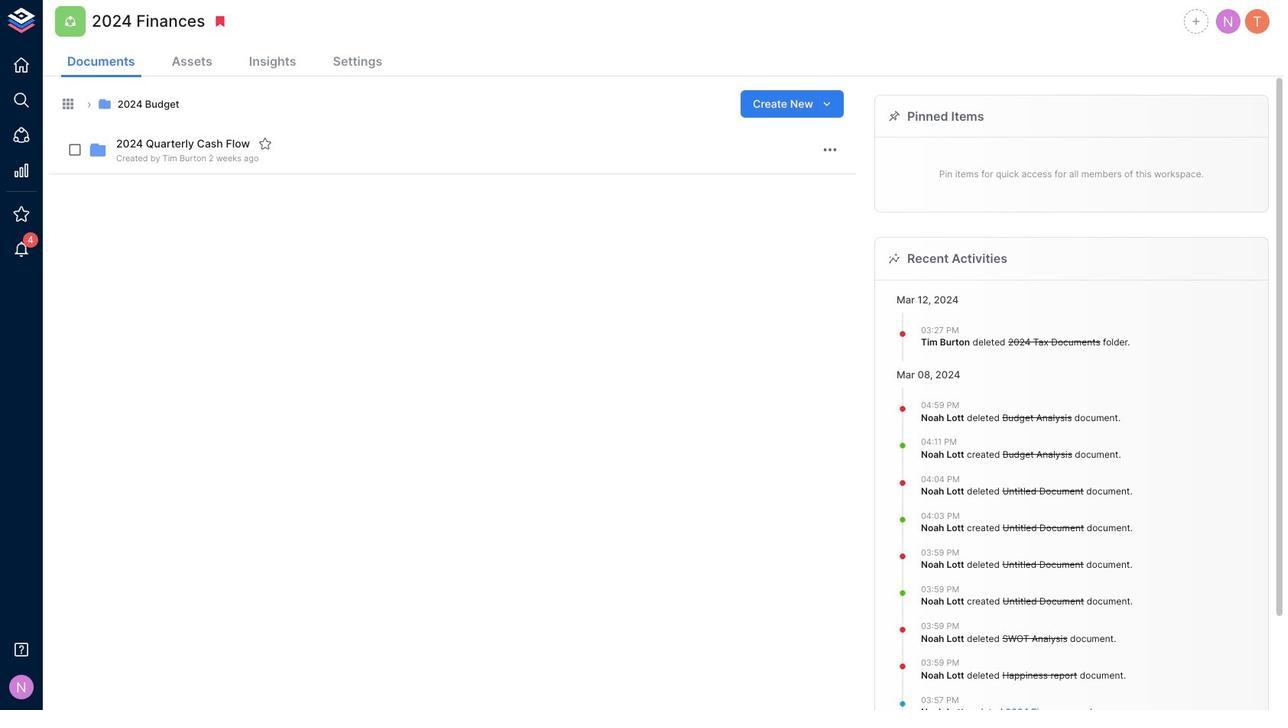Task type: describe. For each thing, give the bounding box(es) containing it.
remove bookmark image
[[214, 15, 227, 28]]

favorite image
[[258, 137, 272, 151]]



Task type: vqa. For each thing, say whether or not it's contained in the screenshot.
Remove Bookmark icon at the top left of the page
yes



